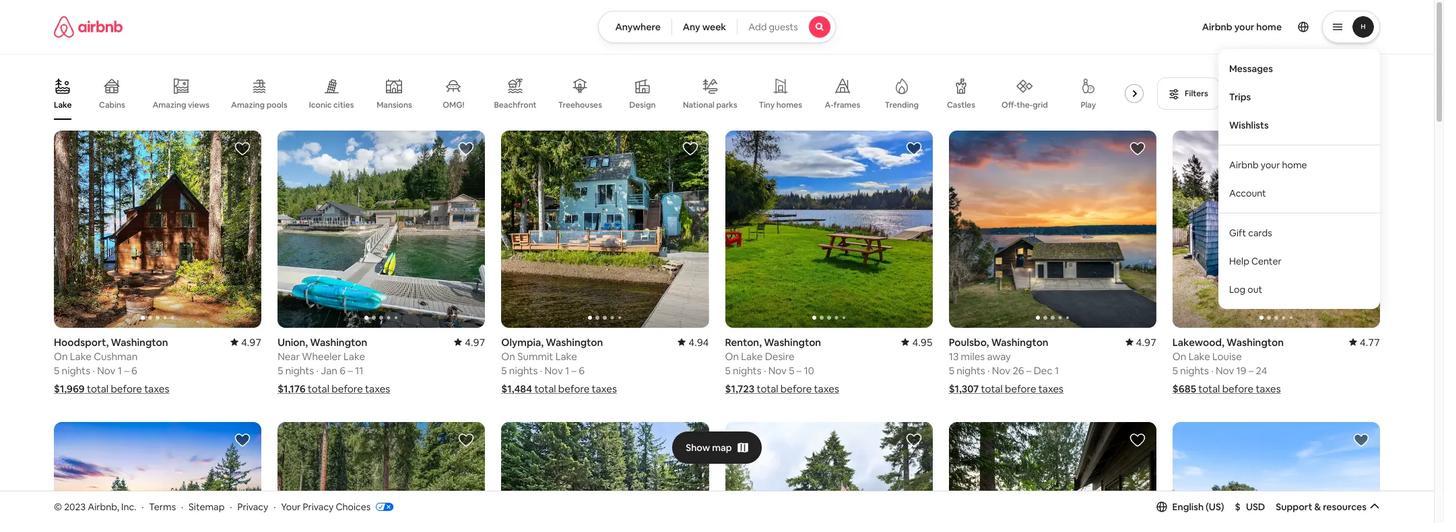 Task type: describe. For each thing, give the bounding box(es) containing it.
map
[[712, 442, 732, 454]]

6 inside union, washington near wheeler lake 5 nights · jan 6 – 11 $1,176 total before taxes
[[340, 364, 346, 377]]

castles
[[947, 100, 975, 110]]

terms link
[[149, 501, 176, 513]]

anywhere button
[[598, 11, 672, 43]]

hoodsport,
[[54, 336, 109, 349]]

washington for on lake desire
[[764, 336, 821, 349]]

© 2023 airbnb, inc. ·
[[54, 501, 144, 513]]

1 privacy from the left
[[237, 501, 268, 513]]

nights for $1,484
[[509, 364, 538, 377]]

total for union, washington near wheeler lake 5 nights · jan 6 – 11 $1,176 total before taxes
[[308, 382, 329, 395]]

4.97 for union, washington near wheeler lake 5 nights · jan 6 – 11 $1,176 total before taxes
[[465, 336, 485, 349]]

· inside lakewood, washington on lake louise 5 nights · nov 19 – 24 $685 total before taxes
[[1211, 364, 1214, 377]]

– for on lake cushman
[[124, 364, 129, 377]]

add to wishlist: stanwood, washington image
[[235, 432, 251, 448]]

olympia, washington on summit lake 5 nights · nov 1 – 6 $1,484 total before taxes
[[501, 336, 617, 395]]

add guests
[[748, 21, 798, 33]]

support & resources button
[[1276, 501, 1380, 513]]

show map button
[[672, 431, 762, 464]]

filters button
[[1157, 77, 1220, 110]]

add to wishlist: renton, washington image
[[906, 141, 922, 157]]

6 for on lake cushman
[[131, 364, 137, 377]]

cabins
[[99, 100, 125, 110]]

10
[[804, 364, 814, 377]]

beachfront
[[494, 100, 537, 110]]

6 for on summit lake
[[579, 364, 585, 377]]

$1,723
[[725, 382, 755, 395]]

add guests button
[[737, 11, 836, 43]]

amazing for amazing pools
[[231, 100, 265, 110]]

tiny homes
[[759, 100, 802, 110]]

taxes inside poulsbo, washington 13 miles away 5 nights · nov 26 – dec 1 $1,307 total before taxes
[[1039, 382, 1064, 395]]

add
[[748, 21, 767, 33]]

amazing views
[[153, 100, 210, 110]]

off-
[[1002, 100, 1017, 110]]

help center
[[1229, 255, 1282, 267]]

terms · sitemap · privacy
[[149, 501, 268, 513]]

desire
[[765, 350, 795, 363]]

support
[[1276, 501, 1312, 513]]

0 vertical spatial airbnb
[[1202, 21, 1232, 33]]

the-
[[1017, 100, 1033, 110]]

guests
[[769, 21, 798, 33]]

taxes for hoodsport, washington on lake cushman 5 nights · nov 1 – 6 $1,969 total before taxes
[[144, 382, 169, 395]]

24
[[1256, 364, 1267, 377]]

display total before taxes switch
[[1344, 86, 1369, 102]]

5 for olympia, washington on summit lake 5 nights · nov 1 – 6 $1,484 total before taxes
[[501, 364, 507, 377]]

olympia,
[[501, 336, 544, 349]]

english (us) button
[[1156, 501, 1224, 513]]

washington for on lake cushman
[[111, 336, 168, 349]]

nights for $685
[[1180, 364, 1209, 377]]

terms
[[149, 501, 176, 513]]

on for on lake desire
[[725, 350, 739, 363]]

english (us)
[[1172, 501, 1224, 513]]

union, washington near wheeler lake 5 nights · jan 6 – 11 $1,176 total before taxes
[[278, 336, 390, 395]]

taxes for renton, washington on lake desire 5 nights · nov 5 – 10 $1,723 total before taxes
[[814, 382, 839, 395]]

total inside poulsbo, washington 13 miles away 5 nights · nov 26 – dec 1 $1,307 total before taxes
[[981, 382, 1003, 395]]

$1,484
[[501, 382, 532, 395]]

hoodsport, washington on lake cushman 5 nights · nov 1 – 6 $1,969 total before taxes
[[54, 336, 169, 395]]

– for on summit lake
[[572, 364, 577, 377]]

total for renton, washington on lake desire 5 nights · nov 5 – 10 $1,723 total before taxes
[[757, 382, 778, 395]]

1 for lake
[[565, 364, 569, 377]]

tiny
[[759, 100, 775, 110]]

before for renton, washington on lake desire 5 nights · nov 5 – 10 $1,723 total before taxes
[[781, 382, 812, 395]]

4.94
[[689, 336, 709, 349]]

1 vertical spatial airbnb
[[1229, 159, 1259, 171]]

renton, washington on lake desire 5 nights · nov 5 – 10 $1,723 total before taxes
[[725, 336, 839, 395]]

your
[[281, 501, 301, 513]]

5 for renton, washington on lake desire 5 nights · nov 5 – 10 $1,723 total before taxes
[[725, 364, 731, 377]]

account link
[[1219, 179, 1380, 207]]

nov for cushman
[[97, 364, 115, 377]]

summit
[[517, 350, 553, 363]]

poulsbo,
[[949, 336, 989, 349]]

display total before taxes button
[[1230, 77, 1380, 110]]

4.97 out of 5 average rating image for poulsbo, washington 13 miles away 5 nights · nov 26 – dec 1 $1,307 total before taxes
[[1125, 336, 1156, 349]]

iconic
[[309, 100, 332, 110]]

· inside renton, washington on lake desire 5 nights · nov 5 – 10 $1,723 total before taxes
[[764, 364, 766, 377]]

anywhere
[[615, 21, 661, 33]]

cushman
[[94, 350, 138, 363]]

add to wishlist: hoodsport, washington image
[[235, 141, 251, 157]]

resources
[[1323, 501, 1367, 513]]

before for olympia, washington on summit lake 5 nights · nov 1 – 6 $1,484 total before taxes
[[558, 382, 590, 395]]

5 for union, washington near wheeler lake 5 nights · jan 6 – 11 $1,176 total before taxes
[[278, 364, 283, 377]]

taxes for union, washington near wheeler lake 5 nights · jan 6 – 11 $1,176 total before taxes
[[365, 382, 390, 395]]

miles
[[961, 350, 985, 363]]

help center link
[[1219, 247, 1380, 275]]

lake inside union, washington near wheeler lake 5 nights · jan 6 – 11 $1,176 total before taxes
[[344, 350, 365, 363]]

near
[[278, 350, 300, 363]]

4.97 out of 5 average rating image
[[230, 336, 261, 349]]

4.97 for poulsbo, washington 13 miles away 5 nights · nov 26 – dec 1 $1,307 total before taxes
[[1136, 336, 1156, 349]]

0 horizontal spatial your
[[1234, 21, 1254, 33]]

louise
[[1212, 350, 1242, 363]]

washington for 13 miles away
[[991, 336, 1049, 349]]

homes
[[776, 100, 802, 110]]

$
[[1235, 501, 1241, 513]]

filters
[[1185, 88, 1208, 99]]

4.95 out of 5 average rating image
[[902, 336, 933, 349]]

trips
[[1229, 91, 1251, 103]]

before inside poulsbo, washington 13 miles away 5 nights · nov 26 – dec 1 $1,307 total before taxes
[[1005, 382, 1036, 395]]

a-
[[825, 100, 834, 110]]

1 inside poulsbo, washington 13 miles away 5 nights · nov 26 – dec 1 $1,307 total before taxes
[[1055, 364, 1059, 377]]

airbnb your home for bottommost airbnb your home 'link'
[[1229, 159, 1307, 171]]

– for on lake louise
[[1249, 364, 1254, 377]]

nov for louise
[[1216, 364, 1234, 377]]

any week
[[683, 21, 726, 33]]

log out
[[1229, 283, 1262, 295]]

3 5 from the left
[[789, 364, 794, 377]]

$1,176
[[278, 382, 306, 395]]

usd
[[1246, 501, 1265, 513]]

4.97 out of 5 average rating image for union, washington near wheeler lake 5 nights · jan 6 – 11 $1,176 total before taxes
[[454, 336, 485, 349]]

cards
[[1248, 227, 1272, 239]]

english
[[1172, 501, 1204, 513]]

amazing for amazing views
[[153, 100, 186, 110]]

&
[[1314, 501, 1321, 513]]

add to wishlist: leavenworth, washington image
[[458, 432, 474, 448]]

on for on lake louise
[[1173, 350, 1186, 363]]

· left privacy link
[[230, 501, 232, 513]]

home for bottommost airbnb your home 'link'
[[1282, 159, 1307, 171]]

add to wishlist: lakewood, washington image
[[1353, 141, 1369, 157]]

union,
[[278, 336, 308, 349]]

add to wishlist: union, washington image
[[458, 141, 474, 157]]

pools
[[267, 100, 287, 110]]

washington for near wheeler lake
[[310, 336, 367, 349]]

nov for away
[[992, 364, 1010, 377]]

add to wishlist: snoqualmie pass, washington image
[[682, 432, 698, 448]]

13
[[949, 350, 959, 363]]

week
[[702, 21, 726, 33]]

show map
[[686, 442, 732, 454]]

add to wishlist: tahuya, washington image
[[1129, 432, 1146, 448]]

before for lakewood, washington on lake louise 5 nights · nov 19 – 24 $685 total before taxes
[[1222, 382, 1254, 395]]

1 vertical spatial airbnb your home link
[[1219, 151, 1380, 179]]

26
[[1013, 364, 1024, 377]]

gift cards link
[[1219, 219, 1380, 247]]

19
[[1236, 364, 1246, 377]]



Task type: locate. For each thing, give the bounding box(es) containing it.
5 up $1,484
[[501, 364, 507, 377]]

nights inside the olympia, washington on summit lake 5 nights · nov 1 – 6 $1,484 total before taxes
[[509, 364, 538, 377]]

before for union, washington near wheeler lake 5 nights · jan 6 – 11 $1,176 total before taxes
[[332, 382, 363, 395]]

4.97 left olympia,
[[465, 336, 485, 349]]

before down the 19
[[1222, 382, 1254, 395]]

trips link
[[1219, 83, 1380, 111]]

add to wishlist: poulsbo, washington image
[[1129, 141, 1146, 157]]

taxes inside renton, washington on lake desire 5 nights · nov 5 – 10 $1,723 total before taxes
[[814, 382, 839, 395]]

3 6 from the left
[[579, 364, 585, 377]]

airbnb your home
[[1202, 21, 1282, 33], [1229, 159, 1307, 171]]

6 – from the left
[[1249, 364, 1254, 377]]

national
[[683, 100, 715, 110]]

total inside lakewood, washington on lake louise 5 nights · nov 19 – 24 $685 total before taxes
[[1198, 382, 1220, 395]]

your up messages
[[1234, 21, 1254, 33]]

add to wishlist: shelton, washington image
[[906, 432, 922, 448]]

total inside union, washington near wheeler lake 5 nights · jan 6 – 11 $1,176 total before taxes
[[308, 382, 329, 395]]

4.97 for hoodsport, washington on lake cushman 5 nights · nov 1 – 6 $1,969 total before taxes
[[241, 336, 261, 349]]

4 washington from the left
[[546, 336, 603, 349]]

5 up $1,969
[[54, 364, 59, 377]]

before inside renton, washington on lake desire 5 nights · nov 5 – 10 $1,723 total before taxes
[[781, 382, 812, 395]]

your privacy choices
[[281, 501, 371, 513]]

on for on lake cushman
[[54, 350, 68, 363]]

washington inside union, washington near wheeler lake 5 nights · jan 6 – 11 $1,176 total before taxes
[[310, 336, 367, 349]]

nights inside lakewood, washington on lake louise 5 nights · nov 19 – 24 $685 total before taxes
[[1180, 364, 1209, 377]]

4 on from the left
[[1173, 350, 1186, 363]]

support & resources
[[1276, 501, 1367, 513]]

on down renton,
[[725, 350, 739, 363]]

washington up cushman
[[111, 336, 168, 349]]

airbnb your home up messages
[[1202, 21, 1282, 33]]

– inside union, washington near wheeler lake 5 nights · jan 6 – 11 $1,176 total before taxes
[[348, 364, 353, 377]]

1 washington from the left
[[111, 336, 168, 349]]

on
[[54, 350, 68, 363], [725, 350, 739, 363], [501, 350, 515, 363], [1173, 350, 1186, 363]]

taxes inside lakewood, washington on lake louise 5 nights · nov 19 – 24 $685 total before taxes
[[1256, 382, 1281, 395]]

account
[[1229, 187, 1266, 199]]

– inside lakewood, washington on lake louise 5 nights · nov 19 – 24 $685 total before taxes
[[1249, 364, 1254, 377]]

washington inside lakewood, washington on lake louise 5 nights · nov 19 – 24 $685 total before taxes
[[1227, 336, 1284, 349]]

1 for cushman
[[118, 364, 122, 377]]

11
[[355, 364, 363, 377]]

· down desire
[[764, 364, 766, 377]]

washington inside hoodsport, washington on lake cushman 5 nights · nov 1 – 6 $1,969 total before taxes
[[111, 336, 168, 349]]

5 inside the olympia, washington on summit lake 5 nights · nov 1 – 6 $1,484 total before taxes
[[501, 364, 507, 377]]

nov for desire
[[768, 364, 787, 377]]

total inside renton, washington on lake desire 5 nights · nov 5 – 10 $1,723 total before taxes
[[757, 382, 778, 395]]

4 nov from the left
[[992, 364, 1010, 377]]

5 inside hoodsport, washington on lake cushman 5 nights · nov 1 – 6 $1,969 total before taxes
[[54, 364, 59, 377]]

2 on from the left
[[725, 350, 739, 363]]

on down olympia,
[[501, 350, 515, 363]]

iconic cities
[[309, 100, 354, 110]]

any
[[683, 21, 700, 33]]

nov down louise
[[1216, 364, 1234, 377]]

$ usd
[[1235, 501, 1265, 513]]

total right $1,969
[[87, 382, 109, 395]]

taxes for olympia, washington on summit lake 5 nights · nov 1 – 6 $1,484 total before taxes
[[592, 382, 617, 395]]

a-frames
[[825, 100, 860, 110]]

show
[[686, 442, 710, 454]]

on inside the olympia, washington on summit lake 5 nights · nov 1 – 6 $1,484 total before taxes
[[501, 350, 515, 363]]

your privacy choices link
[[281, 501, 393, 514]]

before down 11
[[332, 382, 363, 395]]

– inside hoodsport, washington on lake cushman 5 nights · nov 1 – 6 $1,969 total before taxes
[[124, 364, 129, 377]]

before down 10 on the bottom right of the page
[[781, 382, 812, 395]]

1 vertical spatial your
[[1261, 159, 1280, 171]]

1 horizontal spatial 4.97
[[465, 336, 485, 349]]

any week button
[[671, 11, 738, 43]]

home
[[1256, 21, 1282, 33], [1282, 159, 1307, 171]]

wishlists link
[[1219, 111, 1380, 139]]

1 on from the left
[[54, 350, 68, 363]]

lakewood,
[[1173, 336, 1224, 349]]

5 inside lakewood, washington on lake louise 5 nights · nov 19 – 24 $685 total before taxes
[[1173, 364, 1178, 377]]

inc.
[[121, 501, 136, 513]]

before down 26
[[1005, 382, 1036, 395]]

nov down the summit
[[545, 364, 563, 377]]

before inside hoodsport, washington on lake cushman 5 nights · nov 1 – 6 $1,969 total before taxes
[[111, 382, 142, 395]]

before right $1,484
[[558, 382, 590, 395]]

5 down 13
[[949, 364, 954, 377]]

add to wishlist: bremerton, washington image
[[1353, 432, 1369, 448]]

lakewood, washington on lake louise 5 nights · nov 19 – 24 $685 total before taxes
[[1173, 336, 1284, 395]]

0 vertical spatial your
[[1234, 21, 1254, 33]]

play
[[1081, 100, 1096, 110]]

before
[[1291, 88, 1317, 99], [111, 382, 142, 395], [781, 382, 812, 395], [332, 382, 363, 395], [558, 382, 590, 395], [1005, 382, 1036, 395], [1222, 382, 1254, 395]]

1 vertical spatial airbnb your home
[[1229, 159, 1307, 171]]

3 1 from the left
[[1055, 364, 1059, 377]]

nights
[[62, 364, 90, 377], [733, 364, 762, 377], [285, 364, 314, 377], [509, 364, 538, 377], [957, 364, 985, 377], [1180, 364, 1209, 377]]

on down hoodsport,
[[54, 350, 68, 363]]

4.97 out of 5 average rating image left lakewood,
[[1125, 336, 1156, 349]]

nov down desire
[[768, 364, 787, 377]]

lake inside hoodsport, washington on lake cushman 5 nights · nov 1 – 6 $1,969 total before taxes
[[70, 350, 92, 363]]

airbnb,
[[88, 501, 119, 513]]

lake inside the olympia, washington on summit lake 5 nights · nov 1 – 6 $1,484 total before taxes
[[555, 350, 577, 363]]

airbnb your home link down wishlists link
[[1219, 151, 1380, 179]]

privacy left your
[[237, 501, 268, 513]]

total right $685
[[1198, 382, 1220, 395]]

2 privacy from the left
[[303, 501, 334, 513]]

6 nights from the left
[[1180, 364, 1209, 377]]

privacy
[[237, 501, 268, 513], [303, 501, 334, 513]]

washington up away
[[991, 336, 1049, 349]]

4.97 out of 5 average rating image
[[454, 336, 485, 349], [1125, 336, 1156, 349]]

nov down away
[[992, 364, 1010, 377]]

poulsbo, washington 13 miles away 5 nights · nov 26 – dec 1 $1,307 total before taxes
[[949, 336, 1064, 395]]

2 1 from the left
[[565, 364, 569, 377]]

treehouses
[[558, 100, 602, 110]]

1 horizontal spatial 1
[[565, 364, 569, 377]]

2 4.97 from the left
[[465, 336, 485, 349]]

1 inside hoodsport, washington on lake cushman 5 nights · nov 1 – 6 $1,969 total before taxes
[[118, 364, 122, 377]]

· right inc.
[[142, 501, 144, 513]]

lake down renton,
[[741, 350, 763, 363]]

nights inside hoodsport, washington on lake cushman 5 nights · nov 1 – 6 $1,969 total before taxes
[[62, 364, 90, 377]]

2 horizontal spatial 1
[[1055, 364, 1059, 377]]

3 washington from the left
[[310, 336, 367, 349]]

$685
[[1173, 382, 1196, 395]]

(us)
[[1206, 501, 1224, 513]]

total inside hoodsport, washington on lake cushman 5 nights · nov 1 – 6 $1,969 total before taxes
[[87, 382, 109, 395]]

washington inside the olympia, washington on summit lake 5 nights · nov 1 – 6 $1,484 total before taxes
[[546, 336, 603, 349]]

5 up $685
[[1173, 364, 1178, 377]]

your up the account
[[1261, 159, 1280, 171]]

gift cards
[[1229, 227, 1272, 239]]

7 5 from the left
[[1173, 364, 1178, 377]]

4.77
[[1360, 336, 1380, 349]]

taxes inside union, washington near wheeler lake 5 nights · jan 6 – 11 $1,176 total before taxes
[[365, 382, 390, 395]]

5 down 'near' on the bottom left
[[278, 364, 283, 377]]

log
[[1229, 283, 1246, 295]]

group containing amazing views
[[54, 67, 1149, 120]]

total for olympia, washington on summit lake 5 nights · nov 1 – 6 $1,484 total before taxes
[[534, 382, 556, 395]]

washington up 24
[[1227, 336, 1284, 349]]

messages link
[[1219, 54, 1380, 83]]

before inside union, washington near wheeler lake 5 nights · jan 6 – 11 $1,176 total before taxes
[[332, 382, 363, 395]]

lake right the summit
[[555, 350, 577, 363]]

nights inside renton, washington on lake desire 5 nights · nov 5 – 10 $1,723 total before taxes
[[733, 364, 762, 377]]

1 horizontal spatial 4.97 out of 5 average rating image
[[1125, 336, 1156, 349]]

log out button
[[1219, 275, 1380, 304]]

4 nights from the left
[[509, 364, 538, 377]]

1 vertical spatial home
[[1282, 159, 1307, 171]]

taxes inside hoodsport, washington on lake cushman 5 nights · nov 1 – 6 $1,969 total before taxes
[[144, 382, 169, 395]]

· left jan
[[316, 364, 319, 377]]

– for near wheeler lake
[[348, 364, 353, 377]]

1 6 from the left
[[131, 364, 137, 377]]

1 4.97 from the left
[[241, 336, 261, 349]]

taxes inside the olympia, washington on summit lake 5 nights · nov 1 – 6 $1,484 total before taxes
[[592, 382, 617, 395]]

on down lakewood,
[[1173, 350, 1186, 363]]

profile element
[[852, 0, 1380, 309]]

2023
[[64, 501, 86, 513]]

5 for poulsbo, washington 13 miles away 5 nights · nov 26 – dec 1 $1,307 total before taxes
[[949, 364, 954, 377]]

nov down cushman
[[97, 364, 115, 377]]

6 inside hoodsport, washington on lake cushman 5 nights · nov 1 – 6 $1,969 total before taxes
[[131, 364, 137, 377]]

choices
[[336, 501, 371, 513]]

washington for on summit lake
[[546, 336, 603, 349]]

taxes for lakewood, washington on lake louise 5 nights · nov 19 – 24 $685 total before taxes
[[1256, 382, 1281, 395]]

nights down miles
[[957, 364, 985, 377]]

3 – from the left
[[348, 364, 353, 377]]

renton,
[[725, 336, 762, 349]]

2 nov from the left
[[768, 364, 787, 377]]

6 inside the olympia, washington on summit lake 5 nights · nov 1 – 6 $1,484 total before taxes
[[579, 364, 585, 377]]

nights up $1,969
[[62, 364, 90, 377]]

sitemap
[[189, 501, 225, 513]]

nights inside poulsbo, washington 13 miles away 5 nights · nov 26 – dec 1 $1,307 total before taxes
[[957, 364, 985, 377]]

1 inside the olympia, washington on summit lake 5 nights · nov 1 – 6 $1,484 total before taxes
[[565, 364, 569, 377]]

2 5 from the left
[[725, 364, 731, 377]]

5
[[54, 364, 59, 377], [725, 364, 731, 377], [789, 364, 794, 377], [278, 364, 283, 377], [501, 364, 507, 377], [949, 364, 954, 377], [1173, 364, 1178, 377]]

nights up $685
[[1180, 364, 1209, 377]]

1 nov from the left
[[97, 364, 115, 377]]

before down cushman
[[111, 382, 142, 395]]

5 nights from the left
[[957, 364, 985, 377]]

views
[[188, 100, 210, 110]]

–
[[124, 364, 129, 377], [797, 364, 802, 377], [348, 364, 353, 377], [572, 364, 577, 377], [1026, 364, 1031, 377], [1249, 364, 1254, 377]]

on inside hoodsport, washington on lake cushman 5 nights · nov 1 – 6 $1,969 total before taxes
[[54, 350, 68, 363]]

airbnb your home link up messages
[[1194, 13, 1290, 41]]

1 horizontal spatial your
[[1261, 159, 1280, 171]]

nights down the summit
[[509, 364, 538, 377]]

nights up $1,723
[[733, 364, 762, 377]]

lake inside lakewood, washington on lake louise 5 nights · nov 19 – 24 $685 total before taxes
[[1189, 350, 1210, 363]]

2 – from the left
[[797, 364, 802, 377]]

2 horizontal spatial 6
[[579, 364, 585, 377]]

national parks
[[683, 100, 737, 110]]

privacy link
[[237, 501, 268, 513]]

4.97 left lakewood,
[[1136, 336, 1156, 349]]

lake inside renton, washington on lake desire 5 nights · nov 5 – 10 $1,723 total before taxes
[[741, 350, 763, 363]]

– for 13 miles away
[[1026, 364, 1031, 377]]

help
[[1229, 255, 1249, 267]]

group
[[54, 67, 1149, 120], [54, 131, 261, 328], [278, 131, 693, 328], [501, 131, 917, 328], [725, 131, 933, 328], [949, 131, 1156, 328], [1173, 131, 1380, 328], [54, 422, 261, 523], [278, 422, 485, 523], [501, 422, 709, 523], [725, 422, 933, 523], [949, 422, 1156, 523], [1173, 422, 1380, 523]]

5 left 10 on the bottom right of the page
[[789, 364, 794, 377]]

· left your
[[274, 501, 276, 513]]

1 5 from the left
[[54, 364, 59, 377]]

nights down 'near' on the bottom left
[[285, 364, 314, 377]]

total inside button
[[1271, 88, 1289, 99]]

3 nov from the left
[[545, 364, 563, 377]]

none search field containing anywhere
[[598, 11, 836, 43]]

0 horizontal spatial 4.97
[[241, 336, 261, 349]]

nights for $1,176
[[285, 364, 314, 377]]

– inside the olympia, washington on summit lake 5 nights · nov 1 – 6 $1,484 total before taxes
[[572, 364, 577, 377]]

amazing left pools
[[231, 100, 265, 110]]

2 horizontal spatial 4.97
[[1136, 336, 1156, 349]]

2 washington from the left
[[764, 336, 821, 349]]

4.77 out of 5 average rating image
[[1349, 336, 1380, 349]]

washington up "wheeler" in the bottom of the page
[[310, 336, 367, 349]]

before inside lakewood, washington on lake louise 5 nights · nov 19 – 24 $685 total before taxes
[[1222, 382, 1254, 395]]

0 horizontal spatial privacy
[[237, 501, 268, 513]]

nov inside hoodsport, washington on lake cushman 5 nights · nov 1 – 6 $1,969 total before taxes
[[97, 364, 115, 377]]

1 horizontal spatial privacy
[[303, 501, 334, 513]]

1 4.97 out of 5 average rating image from the left
[[454, 336, 485, 349]]

lake left cabins
[[54, 100, 72, 110]]

on inside lakewood, washington on lake louise 5 nights · nov 19 – 24 $685 total before taxes
[[1173, 350, 1186, 363]]

your
[[1234, 21, 1254, 33], [1261, 159, 1280, 171]]

total right $1,723
[[757, 382, 778, 395]]

5 inside union, washington near wheeler lake 5 nights · jan 6 – 11 $1,176 total before taxes
[[278, 364, 283, 377]]

6 washington from the left
[[1227, 336, 1284, 349]]

center
[[1251, 255, 1282, 267]]

display
[[1242, 88, 1270, 99]]

privacy right your
[[303, 501, 334, 513]]

· right terms
[[181, 501, 183, 513]]

0 horizontal spatial 6
[[131, 364, 137, 377]]

· inside union, washington near wheeler lake 5 nights · jan 6 – 11 $1,176 total before taxes
[[316, 364, 319, 377]]

before down messages link in the right of the page
[[1291, 88, 1317, 99]]

5 for hoodsport, washington on lake cushman 5 nights · nov 1 – 6 $1,969 total before taxes
[[54, 364, 59, 377]]

lake up 11
[[344, 350, 365, 363]]

3 nights from the left
[[285, 364, 314, 377]]

1
[[118, 364, 122, 377], [565, 364, 569, 377], [1055, 364, 1059, 377]]

0 horizontal spatial 1
[[118, 364, 122, 377]]

4 5 from the left
[[278, 364, 283, 377]]

total
[[1271, 88, 1289, 99], [87, 382, 109, 395], [757, 382, 778, 395], [308, 382, 329, 395], [534, 382, 556, 395], [981, 382, 1003, 395], [1198, 382, 1220, 395]]

None search field
[[598, 11, 836, 43]]

nights for $1,969
[[62, 364, 90, 377]]

nov
[[97, 364, 115, 377], [768, 364, 787, 377], [545, 364, 563, 377], [992, 364, 1010, 377], [1216, 364, 1234, 377]]

nights for $1,723
[[733, 364, 762, 377]]

nov inside renton, washington on lake desire 5 nights · nov 5 – 10 $1,723 total before taxes
[[768, 364, 787, 377]]

on inside renton, washington on lake desire 5 nights · nov 5 – 10 $1,723 total before taxes
[[725, 350, 739, 363]]

jan
[[321, 364, 337, 377]]

airbnb your home link
[[1194, 13, 1290, 41], [1219, 151, 1380, 179]]

1 1 from the left
[[118, 364, 122, 377]]

©
[[54, 501, 62, 513]]

3 4.97 from the left
[[1136, 336, 1156, 349]]

1 nights from the left
[[62, 364, 90, 377]]

total for hoodsport, washington on lake cushman 5 nights · nov 1 – 6 $1,969 total before taxes
[[87, 382, 109, 395]]

airbnb your home for the top airbnb your home 'link'
[[1202, 21, 1282, 33]]

dec
[[1034, 364, 1053, 377]]

airbnb your home up the account
[[1229, 159, 1307, 171]]

off-the-grid
[[1002, 100, 1048, 110]]

add to wishlist: olympia, washington image
[[682, 141, 698, 157]]

4.94 out of 5 average rating image
[[678, 336, 709, 349]]

wheeler
[[302, 350, 341, 363]]

home for the top airbnb your home 'link'
[[1256, 21, 1282, 33]]

messages
[[1229, 62, 1273, 75]]

5 5 from the left
[[501, 364, 507, 377]]

airbnb up messages
[[1202, 21, 1232, 33]]

4.95
[[912, 336, 933, 349]]

· inside hoodsport, washington on lake cushman 5 nights · nov 1 – 6 $1,969 total before taxes
[[93, 364, 95, 377]]

nov inside poulsbo, washington 13 miles away 5 nights · nov 26 – dec 1 $1,307 total before taxes
[[992, 364, 1010, 377]]

4.97 left 'union,'
[[241, 336, 261, 349]]

2 6 from the left
[[340, 364, 346, 377]]

nights inside union, washington near wheeler lake 5 nights · jan 6 – 11 $1,176 total before taxes
[[285, 364, 314, 377]]

display total before taxes
[[1242, 88, 1339, 99]]

total inside the olympia, washington on summit lake 5 nights · nov 1 – 6 $1,484 total before taxes
[[534, 382, 556, 395]]

1 horizontal spatial amazing
[[231, 100, 265, 110]]

· down louise
[[1211, 364, 1214, 377]]

nov inside lakewood, washington on lake louise 5 nights · nov 19 – 24 $685 total before taxes
[[1216, 364, 1234, 377]]

home up messages
[[1256, 21, 1282, 33]]

– inside poulsbo, washington 13 miles away 5 nights · nov 26 – dec 1 $1,307 total before taxes
[[1026, 364, 1031, 377]]

· inside poulsbo, washington 13 miles away 5 nights · nov 26 – dec 1 $1,307 total before taxes
[[987, 364, 990, 377]]

0 vertical spatial home
[[1256, 21, 1282, 33]]

design
[[629, 100, 656, 110]]

away
[[987, 350, 1011, 363]]

on for on summit lake
[[501, 350, 515, 363]]

taxes inside button
[[1318, 88, 1339, 99]]

5 for lakewood, washington on lake louise 5 nights · nov 19 – 24 $685 total before taxes
[[1173, 364, 1178, 377]]

total down jan
[[308, 382, 329, 395]]

washington up the summit
[[546, 336, 603, 349]]

nov for lake
[[545, 364, 563, 377]]

1 horizontal spatial 6
[[340, 364, 346, 377]]

4.97 out of 5 average rating image left olympia,
[[454, 336, 485, 349]]

6
[[131, 364, 137, 377], [340, 364, 346, 377], [579, 364, 585, 377]]

5 washington from the left
[[991, 336, 1049, 349]]

· inside the olympia, washington on summit lake 5 nights · nov 1 – 6 $1,484 total before taxes
[[540, 364, 542, 377]]

total right 'display' at the right
[[1271, 88, 1289, 99]]

3 on from the left
[[501, 350, 515, 363]]

4 – from the left
[[572, 364, 577, 377]]

– for on lake desire
[[797, 364, 802, 377]]

0 vertical spatial airbnb your home
[[1202, 21, 1282, 33]]

· down away
[[987, 364, 990, 377]]

0 horizontal spatial amazing
[[153, 100, 186, 110]]

before for hoodsport, washington on lake cushman 5 nights · nov 1 – 6 $1,969 total before taxes
[[111, 382, 142, 395]]

washington inside poulsbo, washington 13 miles away 5 nights · nov 26 – dec 1 $1,307 total before taxes
[[991, 336, 1049, 349]]

· down cushman
[[93, 364, 95, 377]]

$1,307
[[949, 382, 979, 395]]

0 horizontal spatial 4.97 out of 5 average rating image
[[454, 336, 485, 349]]

airbnb up the account
[[1229, 159, 1259, 171]]

lake down hoodsport,
[[70, 350, 92, 363]]

total right $1,484
[[534, 382, 556, 395]]

total right $1,307
[[981, 382, 1003, 395]]

5 – from the left
[[1026, 364, 1031, 377]]

nights for $1,307
[[957, 364, 985, 377]]

– inside renton, washington on lake desire 5 nights · nov 5 – 10 $1,723 total before taxes
[[797, 364, 802, 377]]

amazing left views at the top left of the page
[[153, 100, 186, 110]]

before inside the olympia, washington on summit lake 5 nights · nov 1 – 6 $1,484 total before taxes
[[558, 382, 590, 395]]

total for lakewood, washington on lake louise 5 nights · nov 19 – 24 $685 total before taxes
[[1198, 382, 1220, 395]]

lake down lakewood,
[[1189, 350, 1210, 363]]

5 up $1,723
[[725, 364, 731, 377]]

2 4.97 out of 5 average rating image from the left
[[1125, 336, 1156, 349]]

amazing pools
[[231, 100, 287, 110]]

5 inside poulsbo, washington 13 miles away 5 nights · nov 26 – dec 1 $1,307 total before taxes
[[949, 364, 954, 377]]

5 nov from the left
[[1216, 364, 1234, 377]]

$1,969
[[54, 382, 85, 395]]

washington inside renton, washington on lake desire 5 nights · nov 5 – 10 $1,723 total before taxes
[[764, 336, 821, 349]]

· down the summit
[[540, 364, 542, 377]]

2 nights from the left
[[733, 364, 762, 377]]

6 5 from the left
[[949, 364, 954, 377]]

0 vertical spatial airbnb your home link
[[1194, 13, 1290, 41]]

washington for on lake louise
[[1227, 336, 1284, 349]]

mansions
[[377, 100, 412, 110]]

1 – from the left
[[124, 364, 129, 377]]

home up account link
[[1282, 159, 1307, 171]]

washington up desire
[[764, 336, 821, 349]]

before inside button
[[1291, 88, 1317, 99]]

nov inside the olympia, washington on summit lake 5 nights · nov 1 – 6 $1,484 total before taxes
[[545, 364, 563, 377]]



Task type: vqa. For each thing, say whether or not it's contained in the screenshot.


